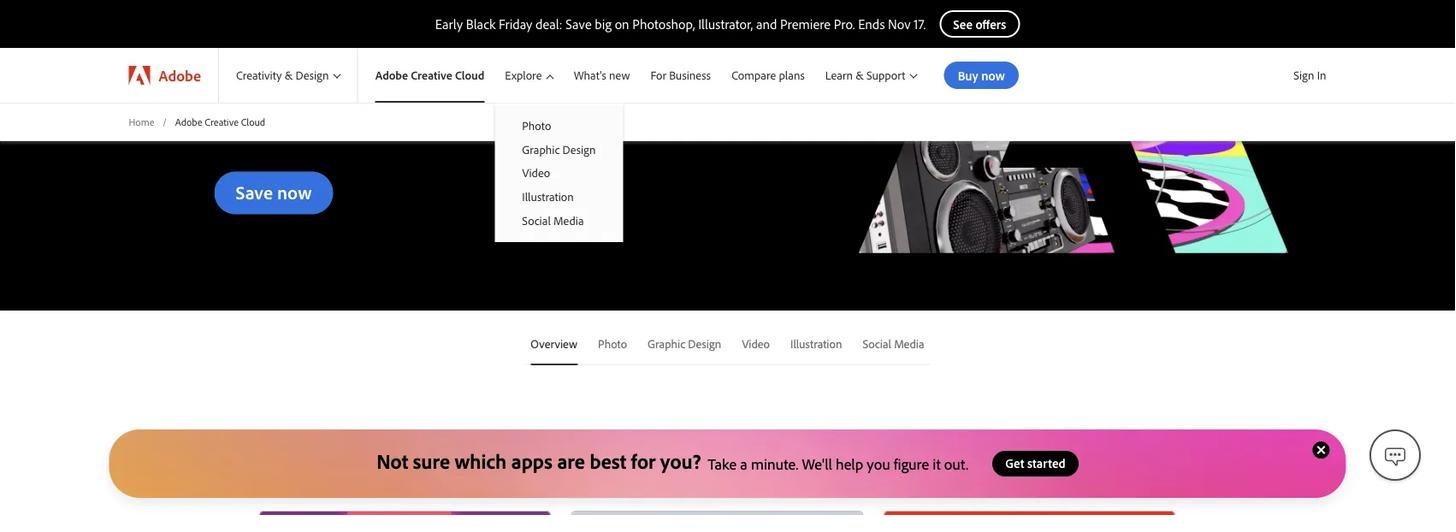 Task type: vqa. For each thing, say whether or not it's contained in the screenshot.
We'll
yes



Task type: describe. For each thing, give the bounding box(es) containing it.
1 vertical spatial 17.
[[552, 100, 565, 119]]

social media link
[[495, 208, 623, 232]]

compare plans link
[[722, 48, 815, 103]]

figure
[[894, 454, 930, 473]]

what's new link
[[564, 48, 641, 103]]

or
[[354, 77, 367, 96]]

0 horizontal spatial illustration
[[522, 189, 574, 204]]

& for learn
[[856, 68, 864, 83]]

deal:
[[536, 15, 563, 33]]

pro
[[430, 77, 452, 96]]

0 horizontal spatial you
[[459, 424, 497, 454]]

illustrator, inside the get a great deal on popular creative cloud apps. buy photoshop, illustrator, or premiere pro and save for the first six months. just
[[288, 77, 350, 96]]

get started link
[[993, 451, 1079, 477]]

creativity
[[236, 68, 282, 83]]

we
[[657, 424, 686, 454]]

for business link
[[641, 48, 722, 103]]

1 to from the left
[[558, 424, 578, 454]]

1 horizontal spatial for
[[632, 448, 656, 474]]

sign
[[1294, 68, 1315, 83]]

1 horizontal spatial you
[[802, 424, 839, 454]]

save
[[483, 77, 510, 96]]

support
[[867, 68, 906, 83]]

1 horizontal spatial save
[[566, 15, 592, 33]]

we'll
[[802, 454, 833, 473]]

1 vertical spatial adobe creative cloud
[[175, 115, 265, 128]]

creative up us$22.99/mo
[[411, 68, 453, 83]]

terms.
[[214, 123, 253, 142]]

us$22.99/mo
[[399, 100, 483, 119]]

social inside tab list
[[863, 337, 892, 352]]

1 horizontal spatial photoshop,
[[633, 15, 695, 33]]

it inside not sure which apps are best for you? take a minute. we'll help you figure it out.
[[933, 454, 941, 473]]

photoshop, inside the get a great deal on popular creative cloud apps. buy photoshop, illustrator, or premiere pro and save for the first six months. just
[[214, 77, 285, 96]]

six
[[214, 100, 230, 119]]

graphic inside group
[[522, 142, 560, 157]]

now
[[277, 180, 312, 204]]

0 vertical spatial and
[[757, 15, 778, 33]]

apps
[[512, 448, 553, 474]]

home link
[[129, 115, 154, 129]]

for
[[651, 68, 667, 83]]

social inside group
[[522, 213, 551, 228]]

0 horizontal spatial media
[[554, 213, 584, 228]]

home
[[129, 115, 154, 128]]

sign in button
[[1291, 61, 1331, 90]]

1 vertical spatial save
[[236, 180, 273, 204]]

which
[[455, 448, 507, 474]]

0 vertical spatial nov
[[889, 15, 911, 33]]

graphic design link
[[495, 137, 623, 161]]

whatever you want to create, we have what you need to make it amazing.
[[356, 424, 1099, 454]]

adobe creative cloud link
[[358, 48, 495, 103]]

make
[[927, 424, 983, 454]]

see
[[569, 100, 591, 119]]

take
[[708, 454, 737, 473]]

learn
[[826, 68, 853, 83]]

started
[[1028, 455, 1066, 472]]

overview
[[531, 337, 578, 352]]

want
[[502, 424, 552, 454]]

0 horizontal spatial ends
[[489, 100, 519, 119]]

best
[[590, 448, 627, 474]]

illustration link
[[495, 185, 623, 208]]

business
[[669, 68, 711, 83]]

cloud inside the get a great deal on popular creative cloud apps. buy photoshop, illustrator, or premiere pro and save for the first six months. just
[[443, 54, 479, 73]]

popular
[[336, 54, 385, 73]]

apps.
[[483, 54, 516, 73]]

great
[[251, 54, 283, 73]]

a inside the get a great deal on popular creative cloud apps. buy photoshop, illustrator, or premiere pro and save for the first six months. just
[[240, 54, 247, 73]]

0 vertical spatial illustrator,
[[699, 15, 753, 33]]

us$17.23/mo
[[315, 100, 395, 119]]

0 horizontal spatial nov
[[523, 100, 548, 119]]

a inside not sure which apps are best for you? take a minute. we'll help you figure it out.
[[741, 454, 748, 473]]

creativity & design
[[236, 68, 329, 83]]

photo inside group
[[522, 118, 551, 133]]

media inside tab list
[[895, 337, 925, 352]]

pro.
[[834, 15, 855, 33]]

us$17.23/mo us$22.99/mo ​. ends nov 17.
[[315, 100, 569, 119]]

0 vertical spatial 17.
[[914, 15, 926, 33]]

whatever
[[356, 424, 454, 454]]

1 horizontal spatial ends
[[859, 15, 885, 33]]

video inside tab list
[[742, 337, 770, 352]]

explore
[[505, 68, 542, 83]]

video link
[[495, 161, 623, 185]]

​.
[[483, 100, 486, 119]]

have
[[692, 424, 740, 454]]

design inside tab list
[[688, 337, 722, 352]]

tab list containing overview
[[524, 325, 932, 366]]

early
[[435, 15, 463, 33]]

just
[[289, 100, 312, 119]]

not
[[377, 448, 409, 474]]

design inside the creativity & design popup button
[[296, 68, 329, 83]]

save now link
[[214, 172, 333, 215]]

0 vertical spatial on
[[615, 15, 630, 33]]



Task type: locate. For each thing, give the bounding box(es) containing it.
1 horizontal spatial a
[[741, 454, 748, 473]]

cloud right 'six'
[[241, 115, 265, 128]]

1 horizontal spatial video
[[742, 337, 770, 352]]

plans
[[779, 68, 805, 83]]

social media inside group
[[522, 213, 584, 228]]

get started
[[1006, 455, 1066, 472]]

premiere up 'see terms.' link at the left of page
[[370, 77, 427, 96]]

adobe creative cloud down 'creativity'
[[175, 115, 265, 128]]

1 horizontal spatial and
[[757, 15, 778, 33]]

adobe link
[[112, 48, 218, 103]]

0 vertical spatial illustration
[[522, 189, 574, 204]]

1 vertical spatial on
[[316, 54, 333, 73]]

0 horizontal spatial social
[[522, 213, 551, 228]]

0 horizontal spatial photoshop,
[[214, 77, 285, 96]]

0 horizontal spatial adobe creative cloud
[[175, 115, 265, 128]]

0 vertical spatial premiere
[[781, 15, 831, 33]]

photoshop, up months.
[[214, 77, 285, 96]]

out.
[[945, 454, 969, 473]]

graphic design
[[522, 142, 596, 157], [648, 337, 722, 352]]

0 horizontal spatial for
[[514, 77, 531, 96]]

2 vertical spatial design
[[688, 337, 722, 352]]

first
[[558, 77, 582, 96]]

you
[[459, 424, 497, 454], [802, 424, 839, 454], [867, 454, 891, 473]]

black
[[466, 15, 496, 33]]

buy
[[519, 54, 543, 73]]

to
[[558, 424, 578, 454], [901, 424, 921, 454]]

get inside "link"
[[1006, 455, 1025, 472]]

get inside the get a great deal on popular creative cloud apps. buy photoshop, illustrator, or premiere pro and save for the first six months. just
[[214, 54, 237, 73]]

0 vertical spatial social media
[[522, 213, 584, 228]]

design inside graphic design link
[[563, 142, 596, 157]]

1 horizontal spatial media
[[895, 337, 925, 352]]

1 horizontal spatial it
[[989, 424, 1002, 454]]

17. up learn & support dropdown button
[[914, 15, 926, 33]]

see terms.
[[214, 100, 591, 142]]

graphic
[[522, 142, 560, 157], [648, 337, 686, 352]]

cloud right pro on the top of page
[[455, 68, 485, 83]]

ends right pro.
[[859, 15, 885, 33]]

what's
[[574, 68, 607, 83]]

you inside not sure which apps are best for you? take a minute. we'll help you figure it out.
[[867, 454, 891, 473]]

cloud
[[443, 54, 479, 73], [455, 68, 485, 83], [241, 115, 265, 128]]

1 vertical spatial photoshop,
[[214, 77, 285, 96]]

0 vertical spatial save
[[566, 15, 592, 33]]

0 horizontal spatial premiere
[[370, 77, 427, 96]]

amazing.
[[1008, 424, 1099, 454]]

1 vertical spatial illustration
[[791, 337, 843, 352]]

1 vertical spatial get
[[1006, 455, 1025, 472]]

learn & support
[[826, 68, 906, 83]]

need
[[845, 424, 895, 454]]

design
[[296, 68, 329, 83], [563, 142, 596, 157], [688, 337, 722, 352]]

& inside the creativity & design popup button
[[285, 68, 293, 83]]

0 horizontal spatial graphic
[[522, 142, 560, 157]]

1 horizontal spatial design
[[563, 142, 596, 157]]

& for creativity
[[285, 68, 293, 83]]

& right learn
[[856, 68, 864, 83]]

photoshop,
[[633, 15, 695, 33], [214, 77, 285, 96]]

0 horizontal spatial 17.
[[552, 100, 565, 119]]

and right pro on the top of page
[[455, 77, 479, 96]]

months.
[[234, 100, 285, 119]]

1 vertical spatial a
[[741, 454, 748, 473]]

ends
[[859, 15, 885, 33], [489, 100, 519, 119]]

1 vertical spatial graphic
[[648, 337, 686, 352]]

1 horizontal spatial social
[[863, 337, 892, 352]]

you up we'll
[[802, 424, 839, 454]]

&
[[285, 68, 293, 83], [856, 68, 864, 83]]

0 horizontal spatial social media
[[522, 213, 584, 228]]

get for get started
[[1006, 455, 1025, 472]]

2 to from the left
[[901, 424, 921, 454]]

1 horizontal spatial premiere
[[781, 15, 831, 33]]

1 horizontal spatial adobe creative cloud
[[375, 68, 485, 83]]

creative
[[388, 54, 439, 73], [411, 68, 453, 83], [205, 115, 239, 128]]

to up figure
[[901, 424, 921, 454]]

illustrator,
[[699, 15, 753, 33], [288, 77, 350, 96]]

save
[[566, 15, 592, 33], [236, 180, 273, 204]]

17. left the see
[[552, 100, 565, 119]]

friday
[[499, 15, 533, 33]]

creative inside the get a great deal on popular creative cloud apps. buy photoshop, illustrator, or premiere pro and save for the first six months. just
[[388, 54, 439, 73]]

1 vertical spatial social media
[[863, 337, 925, 352]]

nov
[[889, 15, 911, 33], [523, 100, 548, 119]]

0 horizontal spatial and
[[455, 77, 479, 96]]

0 horizontal spatial get
[[214, 54, 237, 73]]

0 horizontal spatial on
[[316, 54, 333, 73]]

1 vertical spatial photo
[[598, 337, 627, 352]]

get
[[214, 54, 237, 73], [1006, 455, 1025, 472]]

illustration inside tab list
[[791, 337, 843, 352]]

0 horizontal spatial graphic design
[[522, 142, 596, 157]]

you down need
[[867, 454, 891, 473]]

in
[[1318, 68, 1327, 83]]

1 vertical spatial social
[[863, 337, 892, 352]]

it left out.
[[933, 454, 941, 473]]

1 horizontal spatial graphic design
[[648, 337, 722, 352]]

create,
[[584, 424, 651, 454]]

adobe creative cloud
[[375, 68, 485, 83], [175, 115, 265, 128]]

0 vertical spatial graphic
[[522, 142, 560, 157]]

save now
[[236, 180, 312, 204]]

1 vertical spatial graphic design
[[648, 337, 722, 352]]

0 vertical spatial photo
[[522, 118, 551, 133]]

a left the great
[[240, 54, 247, 73]]

a right take
[[741, 454, 748, 473]]

graphic design inside tab list
[[648, 337, 722, 352]]

photo up graphic design link
[[522, 118, 551, 133]]

to right want
[[558, 424, 578, 454]]

premiere left pro.
[[781, 15, 831, 33]]

video inside group
[[522, 165, 551, 180]]

1 horizontal spatial to
[[901, 424, 921, 454]]

0 vertical spatial graphic design
[[522, 142, 596, 157]]

deal
[[286, 54, 313, 73]]

for right best
[[632, 448, 656, 474]]

it
[[989, 424, 1002, 454], [933, 454, 941, 473]]

0 vertical spatial photoshop,
[[633, 15, 695, 33]]

0 vertical spatial video
[[522, 165, 551, 180]]

1 horizontal spatial graphic
[[648, 337, 686, 352]]

1 vertical spatial and
[[455, 77, 479, 96]]

cloud up pro on the top of page
[[443, 54, 479, 73]]

1 & from the left
[[285, 68, 293, 83]]

media
[[554, 213, 584, 228], [895, 337, 925, 352]]

illustrator, up compare
[[699, 15, 753, 33]]

on right deal
[[316, 54, 333, 73]]

you left want
[[459, 424, 497, 454]]

video
[[522, 165, 551, 180], [742, 337, 770, 352]]

2 horizontal spatial design
[[688, 337, 722, 352]]

1 horizontal spatial 17.
[[914, 15, 926, 33]]

0 horizontal spatial photo
[[522, 118, 551, 133]]

the
[[535, 77, 555, 96]]

1 vertical spatial design
[[563, 142, 596, 157]]

and up compare plans
[[757, 15, 778, 33]]

1 vertical spatial media
[[895, 337, 925, 352]]

illustration
[[522, 189, 574, 204], [791, 337, 843, 352]]

0 horizontal spatial a
[[240, 54, 247, 73]]

learn & support button
[[815, 48, 928, 103]]

get left the great
[[214, 54, 237, 73]]

what's new
[[574, 68, 630, 83]]

ends right ​.
[[489, 100, 519, 119]]

0 vertical spatial ends
[[859, 15, 885, 33]]

& right the great
[[285, 68, 293, 83]]

on inside the get a great deal on popular creative cloud apps. buy photoshop, illustrator, or premiere pro and save for the first six months. just
[[316, 54, 333, 73]]

creative down 'creativity'
[[205, 115, 239, 128]]

0 vertical spatial media
[[554, 213, 584, 228]]

get a great deal on popular creative cloud apps. buy photoshop, illustrator, or premiere pro and save for the first six months. just
[[214, 54, 582, 119]]

group
[[495, 103, 623, 242]]

1 vertical spatial premiere
[[370, 77, 427, 96]]

early black friday deal: save big on photoshop, illustrator, and premiere pro. ends nov 17.
[[435, 15, 926, 33]]

graphic design inside group
[[522, 142, 596, 157]]

1 vertical spatial video
[[742, 337, 770, 352]]

0 vertical spatial a
[[240, 54, 247, 73]]

1 horizontal spatial illustration
[[791, 337, 843, 352]]

2 & from the left
[[856, 68, 864, 83]]

not sure which apps are best for you? take a minute. we'll help you figure it out.
[[377, 448, 969, 474]]

0 horizontal spatial design
[[296, 68, 329, 83]]

for inside the get a great deal on popular creative cloud apps. buy photoshop, illustrator, or premiere pro and save for the first six months. just
[[514, 77, 531, 96]]

for left 'the'
[[514, 77, 531, 96]]

1 horizontal spatial photo
[[598, 337, 627, 352]]

adobe
[[159, 65, 201, 85], [375, 68, 408, 83], [175, 115, 202, 128]]

photo right overview
[[598, 337, 627, 352]]

photo link
[[495, 114, 623, 137]]

for
[[514, 77, 531, 96], [632, 448, 656, 474]]

nov up support
[[889, 15, 911, 33]]

1 vertical spatial nov
[[523, 100, 548, 119]]

social
[[522, 213, 551, 228], [863, 337, 892, 352]]

0 horizontal spatial video
[[522, 165, 551, 180]]

on right big
[[615, 15, 630, 33]]

0 horizontal spatial to
[[558, 424, 578, 454]]

0 vertical spatial get
[[214, 54, 237, 73]]

& inside learn & support dropdown button
[[856, 68, 864, 83]]

creativity & design button
[[219, 48, 357, 103]]

0 vertical spatial design
[[296, 68, 329, 83]]

photoshop, up for
[[633, 15, 695, 33]]

it right make
[[989, 424, 1002, 454]]

on
[[615, 15, 630, 33], [316, 54, 333, 73]]

new
[[609, 68, 630, 83]]

2 horizontal spatial you
[[867, 454, 891, 473]]

social media inside tab list
[[863, 337, 925, 352]]

1 vertical spatial for
[[632, 448, 656, 474]]

tab list
[[524, 325, 932, 366]]

0 vertical spatial adobe creative cloud
[[375, 68, 485, 83]]

0 horizontal spatial it
[[933, 454, 941, 473]]

illustrator, up just
[[288, 77, 350, 96]]

sure
[[413, 448, 450, 474]]

save left now on the top of the page
[[236, 180, 273, 204]]

see terms. link
[[214, 100, 591, 142]]

for business
[[651, 68, 711, 83]]

adobe creative cloud up us$22.99/mo
[[375, 68, 485, 83]]

creative up pro on the top of page
[[388, 54, 439, 73]]

premiere
[[781, 15, 831, 33], [370, 77, 427, 96]]

what
[[746, 424, 796, 454]]

social media
[[522, 213, 584, 228], [863, 337, 925, 352]]

sign in
[[1294, 68, 1327, 83]]

1 horizontal spatial get
[[1006, 455, 1025, 472]]

compare
[[732, 68, 777, 83]]

photo inside tab list
[[598, 337, 627, 352]]

1 vertical spatial ends
[[489, 100, 519, 119]]

graphic inside tab list
[[648, 337, 686, 352]]

big
[[595, 15, 612, 33]]

0 horizontal spatial illustrator,
[[288, 77, 350, 96]]

group containing photo
[[495, 103, 623, 242]]

help
[[836, 454, 864, 473]]

0 vertical spatial for
[[514, 77, 531, 96]]

get for get a great deal on popular creative cloud apps. buy photoshop, illustrator, or premiere pro and save for the first six months. just
[[214, 54, 237, 73]]

1 horizontal spatial on
[[615, 15, 630, 33]]

1 horizontal spatial social media
[[863, 337, 925, 352]]

premiere inside the get a great deal on popular creative cloud apps. buy photoshop, illustrator, or premiere pro and save for the first six months. just
[[370, 77, 427, 96]]

save left big
[[566, 15, 592, 33]]

explore button
[[495, 48, 564, 103]]

you?
[[661, 448, 701, 474]]

0 horizontal spatial save
[[236, 180, 273, 204]]

and
[[757, 15, 778, 33], [455, 77, 479, 96]]

1 vertical spatial illustrator,
[[288, 77, 350, 96]]

1 horizontal spatial nov
[[889, 15, 911, 33]]

compare plans
[[732, 68, 805, 83]]

1 horizontal spatial illustrator,
[[699, 15, 753, 33]]

0 horizontal spatial &
[[285, 68, 293, 83]]

1 horizontal spatial &
[[856, 68, 864, 83]]

nov down 'the'
[[523, 100, 548, 119]]

are
[[558, 448, 585, 474]]

photo
[[522, 118, 551, 133], [598, 337, 627, 352]]

0 vertical spatial social
[[522, 213, 551, 228]]

minute.
[[751, 454, 799, 473]]

and inside the get a great deal on popular creative cloud apps. buy photoshop, illustrator, or premiere pro and save for the first six months. just
[[455, 77, 479, 96]]

get left started
[[1006, 455, 1025, 472]]



